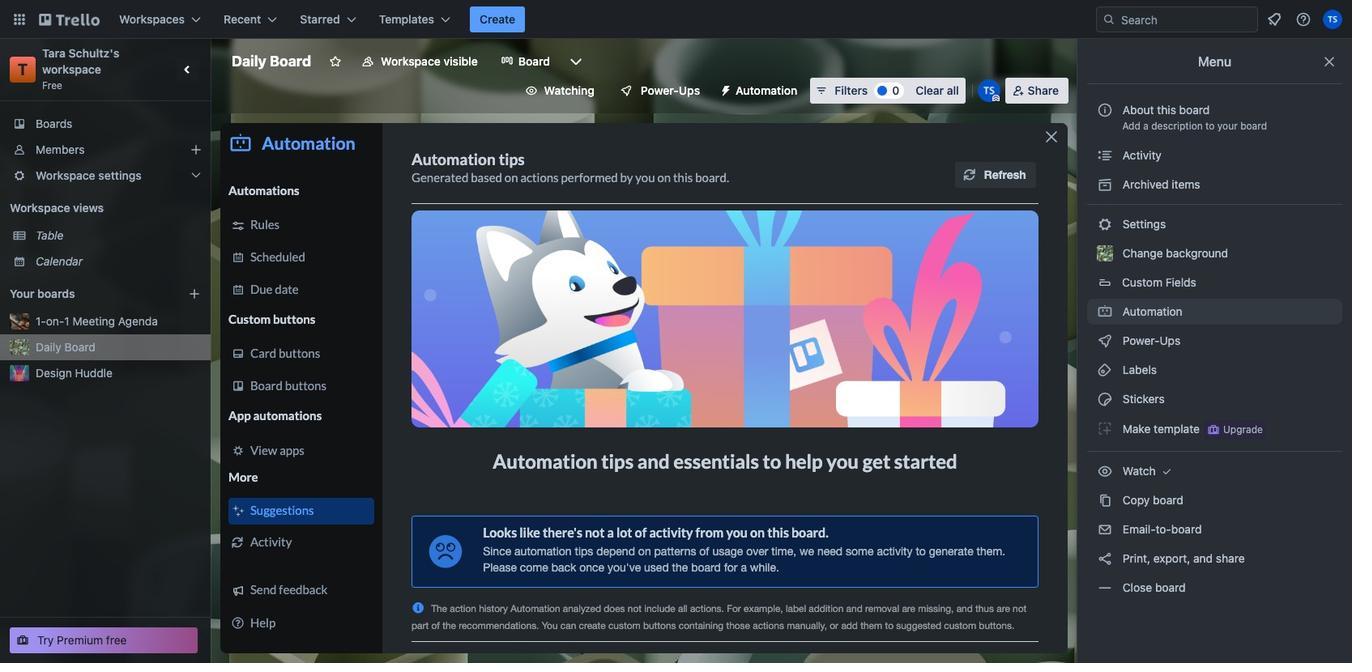 Task type: vqa. For each thing, say whether or not it's contained in the screenshot.
checklist
no



Task type: describe. For each thing, give the bounding box(es) containing it.
print, export, and share link
[[1087, 546, 1343, 572]]

sm image inside automation button
[[713, 78, 736, 100]]

1 vertical spatial automation
[[1120, 305, 1183, 318]]

daily board link
[[36, 340, 201, 356]]

about this board add a description to your board
[[1123, 103, 1267, 132]]

boards link
[[0, 111, 211, 137]]

boards
[[37, 287, 75, 301]]

about
[[1123, 103, 1154, 117]]

board inside text box
[[270, 53, 311, 70]]

background
[[1166, 246, 1229, 260]]

workspace for workspace views
[[10, 201, 70, 215]]

clear all
[[916, 83, 959, 97]]

custom fields
[[1122, 276, 1197, 289]]

schultz's
[[69, 46, 119, 60]]

watch link
[[1087, 459, 1343, 485]]

watching button
[[515, 78, 604, 104]]

starred
[[300, 12, 340, 26]]

templates
[[379, 12, 434, 26]]

labels link
[[1087, 357, 1343, 383]]

copy board
[[1120, 493, 1184, 507]]

free
[[106, 634, 127, 647]]

close board
[[1120, 581, 1186, 595]]

sm image for copy board
[[1097, 493, 1113, 509]]

share button
[[1005, 78, 1069, 104]]

table link
[[36, 228, 201, 244]]

board up to
[[1180, 103, 1210, 117]]

1 horizontal spatial ups
[[1160, 334, 1181, 348]]

change background link
[[1087, 241, 1343, 267]]

workspaces button
[[109, 6, 211, 32]]

sm image for power-ups
[[1097, 333, 1113, 349]]

clear
[[916, 83, 944, 97]]

tara schultz's workspace link
[[42, 46, 122, 76]]

workspace
[[42, 62, 101, 76]]

meeting
[[73, 314, 115, 328]]

and
[[1194, 552, 1213, 566]]

design
[[36, 366, 72, 380]]

recent
[[224, 12, 261, 26]]

labels
[[1120, 363, 1157, 377]]

share
[[1028, 83, 1059, 97]]

workspace navigation collapse icon image
[[177, 58, 199, 81]]

sm image for print, export, and share
[[1097, 551, 1113, 567]]

0 horizontal spatial board
[[64, 340, 95, 354]]

try premium free
[[37, 634, 127, 647]]

power-ups inside button
[[641, 83, 700, 97]]

fields
[[1166, 276, 1197, 289]]

power-ups link
[[1087, 328, 1343, 354]]

design huddle
[[36, 366, 113, 380]]

primary element
[[0, 0, 1352, 39]]

templates button
[[369, 6, 460, 32]]

search image
[[1103, 13, 1116, 26]]

activity link
[[1087, 143, 1343, 169]]

board right your
[[1241, 120, 1267, 132]]

open information menu image
[[1296, 11, 1312, 28]]

agenda
[[118, 314, 158, 328]]

your boards with 3 items element
[[10, 284, 164, 304]]

1 vertical spatial daily
[[36, 340, 61, 354]]

stickers link
[[1087, 387, 1343, 412]]

sm image for automation
[[1097, 304, 1113, 320]]

settings
[[1120, 217, 1166, 231]]

tara
[[42, 46, 66, 60]]

this
[[1157, 103, 1176, 117]]

recent button
[[214, 6, 287, 32]]

archived items
[[1120, 177, 1201, 191]]

daily board inside daily board text box
[[232, 53, 311, 70]]

daily inside text box
[[232, 53, 266, 70]]

tara schultz (taraschultz7) image
[[978, 79, 1000, 102]]

0
[[892, 83, 900, 97]]

add
[[1123, 120, 1141, 132]]

0 notifications image
[[1265, 10, 1284, 29]]

try premium free button
[[10, 628, 198, 654]]

workspace for workspace settings
[[36, 169, 95, 182]]

premium
[[57, 634, 103, 647]]

sm image for make template
[[1097, 421, 1113, 437]]

close
[[1123, 581, 1152, 595]]

workspaces
[[119, 12, 185, 26]]

archived items link
[[1087, 172, 1343, 198]]

visible
[[444, 54, 478, 68]]

table
[[36, 229, 64, 242]]

back to home image
[[39, 6, 100, 32]]



Task type: locate. For each thing, give the bounding box(es) containing it.
power-
[[641, 83, 679, 97], [1123, 334, 1160, 348]]

board down 'export,'
[[1155, 581, 1186, 595]]

change background
[[1120, 246, 1229, 260]]

board up "print, export, and share"
[[1172, 523, 1202, 536]]

make
[[1123, 422, 1151, 436]]

1 vertical spatial power-
[[1123, 334, 1160, 348]]

1-on-1 meeting agenda
[[36, 314, 158, 328]]

sm image
[[713, 78, 736, 100], [1097, 147, 1113, 164], [1097, 463, 1113, 480], [1159, 463, 1175, 480], [1097, 522, 1113, 538], [1097, 551, 1113, 567]]

5 sm image from the top
[[1097, 362, 1113, 378]]

free
[[42, 79, 62, 92]]

stickers
[[1120, 392, 1165, 406]]

all
[[947, 83, 959, 97]]

2 vertical spatial workspace
[[10, 201, 70, 215]]

0 horizontal spatial power-ups
[[641, 83, 700, 97]]

1 horizontal spatial daily board
[[232, 53, 311, 70]]

your
[[1218, 120, 1238, 132]]

this member is an admin of this board. image
[[992, 95, 1000, 102]]

Search field
[[1116, 7, 1258, 32]]

workspace inside popup button
[[36, 169, 95, 182]]

daily board down 1
[[36, 340, 95, 354]]

power- up labels
[[1123, 334, 1160, 348]]

tara schultz (taraschultz7) image
[[1323, 10, 1343, 29]]

sm image inside stickers 'link'
[[1097, 391, 1113, 408]]

7 sm image from the top
[[1097, 421, 1113, 437]]

calendar link
[[36, 254, 201, 270]]

0 vertical spatial power-
[[641, 83, 679, 97]]

board inside copy board link
[[1153, 493, 1184, 507]]

print,
[[1123, 552, 1151, 566]]

sm image
[[1097, 177, 1113, 193], [1097, 216, 1113, 233], [1097, 304, 1113, 320], [1097, 333, 1113, 349], [1097, 362, 1113, 378], [1097, 391, 1113, 408], [1097, 421, 1113, 437], [1097, 493, 1113, 509], [1097, 580, 1113, 596]]

ups left automation button
[[679, 83, 700, 97]]

export,
[[1154, 552, 1191, 566]]

sm image left the "watch"
[[1097, 463, 1113, 480]]

sm image for watch
[[1097, 463, 1113, 480]]

4 sm image from the top
[[1097, 333, 1113, 349]]

ups down automation link
[[1160, 334, 1181, 348]]

sm image left email-
[[1097, 522, 1113, 538]]

sm image for labels
[[1097, 362, 1113, 378]]

automation link
[[1087, 299, 1343, 325]]

sm image for archived items
[[1097, 177, 1113, 193]]

0 vertical spatial daily board
[[232, 53, 311, 70]]

1-on-1 meeting agenda link
[[36, 314, 201, 330]]

starred button
[[290, 6, 366, 32]]

sm image right power-ups button at the top
[[713, 78, 736, 100]]

board
[[270, 53, 311, 70], [518, 54, 550, 68], [64, 340, 95, 354]]

sm image inside power-ups link
[[1097, 333, 1113, 349]]

star or unstar board image
[[329, 55, 342, 68]]

workspace visible
[[381, 54, 478, 68]]

sm image for activity
[[1097, 147, 1113, 164]]

1 vertical spatial workspace
[[36, 169, 95, 182]]

add board image
[[188, 288, 201, 301]]

try
[[37, 634, 54, 647]]

workspace down members
[[36, 169, 95, 182]]

1 horizontal spatial automation
[[1120, 305, 1183, 318]]

board inside "close board" 'link'
[[1155, 581, 1186, 595]]

1 horizontal spatial power-ups
[[1120, 334, 1184, 348]]

workspace visible button
[[352, 49, 488, 75]]

daily up design
[[36, 340, 61, 354]]

create button
[[470, 6, 525, 32]]

0 horizontal spatial ups
[[679, 83, 700, 97]]

change
[[1123, 246, 1163, 260]]

create
[[480, 12, 515, 26]]

board up the watching "button"
[[518, 54, 550, 68]]

2 sm image from the top
[[1097, 216, 1113, 233]]

description
[[1152, 120, 1203, 132]]

watch
[[1120, 464, 1159, 478]]

0 vertical spatial daily
[[232, 53, 266, 70]]

print, export, and share
[[1120, 552, 1245, 566]]

your
[[10, 287, 34, 301]]

sm image inside "close board" 'link'
[[1097, 580, 1113, 596]]

sm image left print,
[[1097, 551, 1113, 567]]

template
[[1154, 422, 1200, 436]]

huddle
[[75, 366, 113, 380]]

custom
[[1122, 276, 1163, 289]]

workspace
[[381, 54, 441, 68], [36, 169, 95, 182], [10, 201, 70, 215]]

archived
[[1123, 177, 1169, 191]]

0 horizontal spatial automation
[[736, 83, 798, 97]]

power- down primary element
[[641, 83, 679, 97]]

9 sm image from the top
[[1097, 580, 1113, 596]]

on-
[[46, 314, 64, 328]]

0 horizontal spatial power-
[[641, 83, 679, 97]]

sm image for settings
[[1097, 216, 1113, 233]]

workspace down templates dropdown button on the left
[[381, 54, 441, 68]]

automation inside button
[[736, 83, 798, 97]]

a
[[1144, 120, 1149, 132]]

daily down recent dropdown button
[[232, 53, 266, 70]]

workspace inside button
[[381, 54, 441, 68]]

activity
[[1120, 148, 1162, 162]]

sm image inside automation link
[[1097, 304, 1113, 320]]

email-to-board
[[1120, 523, 1202, 536]]

3 sm image from the top
[[1097, 304, 1113, 320]]

to-
[[1156, 523, 1172, 536]]

settings
[[98, 169, 142, 182]]

1 vertical spatial ups
[[1160, 334, 1181, 348]]

1 sm image from the top
[[1097, 177, 1113, 193]]

sm image for email-to-board
[[1097, 522, 1113, 538]]

sm image up copy board
[[1159, 463, 1175, 480]]

0 vertical spatial ups
[[679, 83, 700, 97]]

workspace settings button
[[0, 163, 211, 189]]

copy board link
[[1087, 488, 1343, 514]]

board inside email-to-board link
[[1172, 523, 1202, 536]]

1-
[[36, 314, 46, 328]]

automation
[[736, 83, 798, 97], [1120, 305, 1183, 318]]

to
[[1206, 120, 1215, 132]]

sm image for close board
[[1097, 580, 1113, 596]]

1 horizontal spatial power-
[[1123, 334, 1160, 348]]

power-ups up labels
[[1120, 334, 1184, 348]]

email-
[[1123, 523, 1156, 536]]

upgrade button
[[1204, 421, 1266, 440]]

t
[[18, 60, 28, 79]]

0 horizontal spatial daily
[[36, 340, 61, 354]]

power-ups
[[641, 83, 700, 97], [1120, 334, 1184, 348]]

your boards
[[10, 287, 75, 301]]

automation button
[[713, 78, 807, 104]]

workspace views
[[10, 201, 104, 215]]

1 horizontal spatial daily
[[232, 53, 266, 70]]

customize views image
[[568, 53, 584, 70]]

sm image inside copy board link
[[1097, 493, 1113, 509]]

ups inside button
[[679, 83, 700, 97]]

workspace for workspace visible
[[381, 54, 441, 68]]

daily board inside daily board link
[[36, 340, 95, 354]]

power-ups button
[[608, 78, 710, 104]]

custom fields button
[[1087, 270, 1343, 296]]

1 vertical spatial daily board
[[36, 340, 95, 354]]

2 horizontal spatial board
[[518, 54, 550, 68]]

filters
[[835, 83, 868, 97]]

calendar
[[36, 254, 83, 268]]

Board name text field
[[224, 49, 319, 75]]

sm image inside activity link
[[1097, 147, 1113, 164]]

ups
[[679, 83, 700, 97], [1160, 334, 1181, 348]]

0 horizontal spatial daily board
[[36, 340, 95, 354]]

design huddle link
[[36, 365, 201, 382]]

sm image inside print, export, and share link
[[1097, 551, 1113, 567]]

8 sm image from the top
[[1097, 493, 1113, 509]]

email-to-board link
[[1087, 517, 1343, 543]]

board up the design huddle on the left bottom
[[64, 340, 95, 354]]

1 horizontal spatial board
[[270, 53, 311, 70]]

daily
[[232, 53, 266, 70], [36, 340, 61, 354]]

board
[[1180, 103, 1210, 117], [1241, 120, 1267, 132], [1153, 493, 1184, 507], [1172, 523, 1202, 536], [1155, 581, 1186, 595]]

board left star or unstar board image
[[270, 53, 311, 70]]

make template
[[1120, 422, 1200, 436]]

sm image for stickers
[[1097, 391, 1113, 408]]

1
[[64, 314, 69, 328]]

daily board down recent dropdown button
[[232, 53, 311, 70]]

watching
[[544, 83, 595, 97]]

board up to-
[[1153, 493, 1184, 507]]

0 vertical spatial automation
[[736, 83, 798, 97]]

items
[[1172, 177, 1201, 191]]

0 vertical spatial power-ups
[[641, 83, 700, 97]]

6 sm image from the top
[[1097, 391, 1113, 408]]

sm image inside the archived items link
[[1097, 177, 1113, 193]]

1 vertical spatial power-ups
[[1120, 334, 1184, 348]]

upgrade
[[1224, 424, 1263, 436]]

sm image inside settings link
[[1097, 216, 1113, 233]]

tara schultz's workspace free
[[42, 46, 122, 92]]

members
[[36, 143, 85, 156]]

copy
[[1123, 493, 1150, 507]]

sm image inside the labels link
[[1097, 362, 1113, 378]]

t link
[[10, 57, 36, 83]]

sm image left activity
[[1097, 147, 1113, 164]]

workspace up "table"
[[10, 201, 70, 215]]

workspace settings
[[36, 169, 142, 182]]

share
[[1216, 552, 1245, 566]]

members link
[[0, 137, 211, 163]]

sm image inside email-to-board link
[[1097, 522, 1113, 538]]

0 vertical spatial workspace
[[381, 54, 441, 68]]

power- inside button
[[641, 83, 679, 97]]

menu
[[1198, 54, 1232, 69]]

close board link
[[1087, 575, 1343, 601]]

boards
[[36, 117, 72, 130]]

power-ups down primary element
[[641, 83, 700, 97]]

settings link
[[1087, 211, 1343, 237]]

daily board
[[232, 53, 311, 70], [36, 340, 95, 354]]



